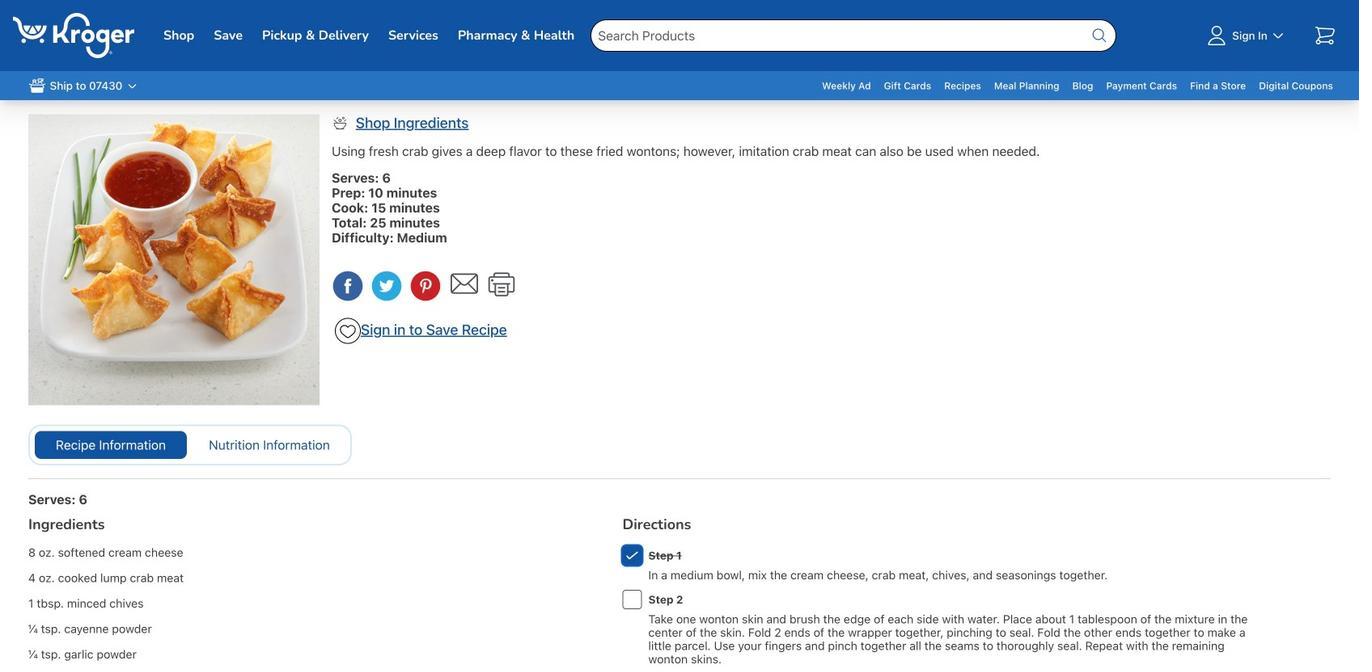 Task type: locate. For each thing, give the bounding box(es) containing it.
print recipe image
[[485, 269, 518, 301]]

kroger logo image
[[13, 13, 134, 58]]

save crab rangoon recipe recipe to my favorites. image
[[338, 322, 358, 341]]

account menu image
[[1204, 23, 1230, 49]]

share via twitter image
[[371, 270, 403, 303]]

search image
[[1090, 26, 1110, 45]]

tab list
[[28, 425, 352, 466]]

share via email image
[[448, 268, 481, 300]]

share via facebook image
[[332, 270, 364, 303]]

None checkbox
[[623, 546, 642, 566], [623, 591, 642, 610], [623, 546, 642, 566], [623, 591, 642, 610]]

None search field
[[591, 0, 1117, 71]]



Task type: vqa. For each thing, say whether or not it's contained in the screenshot.
Share via Pinterest ICON
yes



Task type: describe. For each thing, give the bounding box(es) containing it.
Search search field
[[591, 19, 1117, 52]]

share via pinterest image
[[409, 270, 442, 303]]



